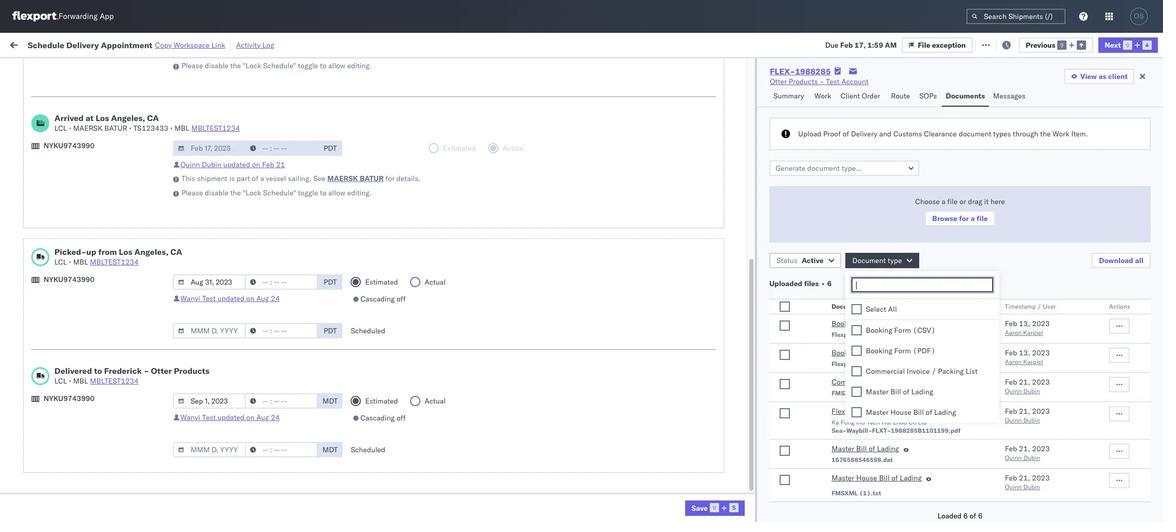 Task type: locate. For each thing, give the bounding box(es) containing it.
air for 2:00 pm cst, feb 20, 2023
[[390, 196, 400, 206]]

products
[[789, 77, 818, 86], [174, 366, 210, 376]]

17, up the 21
[[267, 129, 279, 138]]

user
[[1044, 303, 1057, 311]]

confirm pickup from los angeles, ca for flex-1977428
[[24, 309, 146, 318]]

flexport- up fmsxml.txt
[[832, 361, 861, 368]]

2 confirm pickup from los angeles, ca from the top
[[24, 286, 146, 296]]

9:30 pm cst, feb 21, 2023 up 1:59 am cst, feb 22, 2023
[[204, 242, 298, 251]]

2 wanyi from the top
[[180, 413, 200, 423]]

actions down 'download all' button
[[1110, 303, 1131, 311]]

flex-1988285 up container
[[770, 66, 831, 77]]

quinn
[[180, 160, 200, 169], [1006, 388, 1023, 395], [1006, 417, 1023, 425], [1006, 455, 1023, 462], [1006, 484, 1023, 492]]

agent for 1:59 am cst, feb 22, 2023
[[1143, 264, 1163, 274]]

booking form (pdf) inside list box
[[866, 347, 936, 356]]

0 vertical spatial otter
[[770, 77, 787, 86]]

1 vertical spatial estimated
[[365, 397, 398, 406]]

1 horizontal spatial clearance
[[925, 129, 958, 139]]

flexport. image
[[12, 11, 59, 22]]

flxt00001977428a for schedule pickup from los angeles, ca
[[872, 219, 943, 228]]

1 flxt00001977428a from the top
[[872, 219, 943, 228]]

1891264
[[725, 264, 756, 274]]

upload for upload proof of delivery
[[24, 354, 47, 363]]

4 schedule pickup from los angeles, ca from the top
[[24, 377, 150, 386]]

mmm d, yyyy text field down 1:59 am cst, feb 28, 2023
[[173, 394, 246, 409]]

booking form (csv) inside list box
[[866, 326, 936, 335]]

3 ocean from the top
[[390, 287, 411, 296]]

"lock
[[243, 61, 261, 70], [243, 188, 261, 198]]

from for second the schedule pickup from los angeles, ca link from the top
[[80, 219, 95, 228]]

of down commercial invoice / packing list
[[904, 388, 910, 397]]

1 wanyi test updated on aug 24 from the top
[[180, 294, 280, 304]]

summary button
[[770, 87, 811, 107]]

angeles, inside picked-up from los angeles, ca lcl • mbl mbltest1234
[[134, 247, 169, 257]]

1 vertical spatial flexport
[[474, 468, 501, 477]]

flex-2097290
[[702, 490, 756, 499], [702, 513, 756, 522]]

from for flex-2006134's the confirm pickup from los angeles, ca link
[[76, 106, 91, 115]]

master
[[866, 388, 889, 397], [866, 408, 889, 417], [832, 445, 855, 454], [832, 474, 855, 483]]

0 vertical spatial 2001714
[[725, 151, 756, 161]]

1 horizontal spatial proof
[[824, 129, 841, 139]]

-- : -- -- text field down 22,
[[245, 275, 318, 290]]

wanyi for products
[[180, 413, 200, 423]]

0 horizontal spatial (pdf)
[[879, 349, 902, 358]]

• down delivered
[[69, 377, 71, 386]]

1:59 am cst, mar 3, 2023 for sixth the schedule pickup from los angeles, ca link from the top of the page
[[204, 422, 295, 432]]

1 estimated from the top
[[365, 278, 398, 287]]

0 vertical spatial scheduled
[[351, 327, 386, 336]]

1 horizontal spatial status
[[777, 256, 798, 266]]

1 vertical spatial flex-1988285
[[702, 129, 756, 138]]

invoice inside commercial invoice / packing list fmsxml.txt
[[873, 378, 896, 387]]

confirm pickup from los angeles, ca link down up in the left of the page
[[24, 286, 146, 296]]

1 ocean fcl from the top
[[390, 287, 426, 296]]

file exception down search shipments (/) text box
[[988, 40, 1036, 49]]

los inside arrived at los angeles, ca lcl • maersk batur • ts123433 • mbl mbltest1234
[[96, 113, 109, 123]]

2 vertical spatial flex-1977428
[[702, 309, 756, 319]]

0 horizontal spatial at
[[86, 113, 94, 123]]

3 flex-1911466 from the top
[[702, 445, 756, 454]]

1 vertical spatial 1911408
[[725, 287, 756, 296]]

at for 759
[[205, 40, 211, 49]]

flex-1988285 down flex-2006134
[[702, 129, 756, 138]]

test inside 'link'
[[827, 77, 840, 86]]

ocean
[[390, 219, 411, 228], [390, 242, 411, 251], [390, 287, 411, 296], [390, 400, 411, 409], [390, 422, 411, 432], [390, 468, 411, 477]]

packing inside list box
[[939, 367, 964, 376]]

form
[[861, 319, 877, 329], [895, 326, 912, 335], [895, 347, 912, 356], [861, 349, 877, 358]]

cst, for 2nd schedule delivery appointment link from the top of the page
[[234, 174, 251, 183]]

booking- up booking form (pdf) link
[[861, 331, 889, 339]]

maersk
[[73, 124, 103, 133], [328, 174, 358, 183]]

bicu1234565, left fung
[[789, 422, 839, 431]]

0 vertical spatial destination
[[1104, 264, 1142, 274]]

7 resize handle column header from the left
[[771, 80, 784, 523]]

21, for sea-waybill-flxt-1988285b1101199.pdf
[[1020, 407, 1031, 417]]

confirm for confirm pickup from los angeles, ca button corresponding to flex-2006134
[[24, 106, 50, 115]]

select
[[866, 305, 887, 314]]

-- : -- -- text field
[[245, 141, 318, 156], [245, 275, 318, 290], [245, 324, 318, 339]]

message (0)
[[138, 40, 181, 49]]

9:30 up 1:59 am cst, feb 22, 2023
[[204, 242, 220, 251]]

pm right 12:44
[[226, 490, 237, 499]]

21, for 1676568546598.dat
[[1020, 445, 1031, 454]]

list
[[966, 367, 978, 376], [932, 378, 944, 387]]

schedule delivery appointment for fourth schedule delivery appointment link from the bottom
[[24, 241, 126, 250]]

list inside commercial invoice / packing list fmsxml.txt
[[932, 378, 944, 387]]

2:30 for schedule pickup from los angeles international airport
[[204, 151, 220, 161]]

1988285
[[796, 66, 831, 77], [725, 129, 756, 138]]

1 vertical spatial packing
[[904, 378, 930, 387]]

1 horizontal spatial at
[[205, 40, 211, 49]]

file
[[948, 197, 958, 206], [977, 214, 988, 223]]

1 9:30 pm cst, feb 21, 2023 from the top
[[204, 219, 298, 228]]

fcl for sixth the schedule pickup from los angeles, ca link from the top of the page
[[413, 422, 426, 432]]

2023
[[280, 129, 298, 138], [280, 151, 298, 161], [280, 174, 298, 183], [280, 196, 298, 206], [280, 219, 298, 228], [280, 242, 298, 251], [280, 264, 298, 274], [280, 287, 298, 296], [1033, 319, 1051, 329], [280, 332, 298, 341], [1033, 349, 1051, 358], [280, 377, 298, 386], [1033, 378, 1051, 387], [277, 400, 295, 409], [1033, 407, 1051, 417], [277, 422, 295, 432], [1033, 445, 1051, 454], [277, 445, 295, 454], [277, 468, 295, 477], [1033, 474, 1051, 483], [281, 490, 299, 499]]

mdt for first -- : -- -- text field
[[323, 397, 338, 406]]

batur inside arrived at los angeles, ca lcl • maersk batur • ts123433 • mbl mbltest1234
[[104, 124, 127, 133]]

wanyi for ca
[[180, 294, 200, 304]]

flexport-
[[832, 331, 861, 339], [832, 361, 861, 368]]

demu1232567
[[789, 83, 841, 92], [789, 287, 841, 296], [789, 332, 841, 341], [841, 400, 893, 409], [841, 422, 893, 431], [841, 445, 893, 454], [841, 467, 893, 477]]

1:59 am cst, mar 3, 2023
[[204, 400, 295, 409], [204, 422, 295, 432], [204, 445, 295, 454], [204, 468, 295, 477]]

2 mmm d, yyyy text field from the top
[[173, 275, 246, 290]]

• inside picked-up from los angeles, ca lcl • mbl mbltest1234
[[69, 258, 71, 267]]

numbers for container numbers
[[818, 83, 843, 90]]

los for flex-2006134's the confirm pickup from los angeles, ca link
[[93, 106, 104, 115]]

updated up is
[[223, 160, 250, 169]]

the right through
[[1041, 129, 1051, 139]]

mbl inside picked-up from los angeles, ca lcl • mbl mbltest1234
[[73, 258, 88, 267]]

0 vertical spatial ocean lcl
[[390, 219, 426, 228]]

customs
[[894, 129, 923, 139], [49, 196, 78, 205]]

previous
[[1026, 40, 1056, 50]]

maersk down the arrived
[[73, 124, 103, 133]]

commercial inside commercial invoice / packing list fmsxml.txt
[[832, 378, 871, 387]]

am for confirm delivery button
[[221, 332, 233, 341]]

bicu1234565, for sixth the schedule pickup from los angeles, ca link from the top of the page
[[789, 422, 839, 431]]

confirm pickup from los angeles, ca button
[[24, 105, 146, 116], [24, 286, 146, 297], [24, 308, 146, 320]]

flexport left demo
[[474, 468, 501, 477]]

document inside button
[[853, 256, 886, 266]]

1 vertical spatial test
[[1033, 445, 1046, 454]]

digital
[[591, 151, 612, 161]]

1 vertical spatial mmm d, yyyy text field
[[173, 443, 246, 458]]

1 horizontal spatial flexport
[[832, 407, 859, 417]]

2 flex-1977428 from the top
[[702, 242, 756, 251]]

documents down mbl/mawb numbers button
[[946, 91, 986, 101]]

2 vertical spatial mbltest1234 button
[[90, 377, 139, 386]]

aug down '28,'
[[256, 413, 269, 423]]

1 vertical spatial documents
[[114, 196, 152, 205]]

1 vertical spatial list
[[932, 378, 944, 387]]

work down 'container numbers' button
[[815, 91, 832, 101]]

1 vertical spatial 2001714
[[725, 174, 756, 183]]

ca for 6th the schedule pickup from los angeles, ca link from the bottom
[[140, 128, 150, 137]]

1 aug from the top
[[256, 294, 269, 304]]

assignment
[[1085, 83, 1123, 93], [1085, 445, 1123, 454], [1085, 468, 1123, 477]]

work left the item.
[[1053, 129, 1070, 139]]

confirm pickup from los angeles, ca link up confirm delivery
[[24, 308, 146, 319]]

2 ocean lcl from the top
[[390, 242, 426, 251]]

1 vertical spatial flxt00001977428a
[[872, 242, 943, 251]]

759 at risk
[[189, 40, 225, 49]]

jaehyung choi - test destination agent for 1:59 am cst, feb 22, 2023
[[1033, 264, 1163, 274]]

1 vertical spatial aaron
[[1006, 359, 1022, 366]]

2 air from the top
[[390, 196, 400, 206]]

1 vertical spatial scheduled
[[351, 446, 386, 455]]

flexport- up booking form (pdf) link
[[832, 331, 861, 339]]

pm down is
[[221, 196, 233, 206]]

/ down 1988285.csv
[[932, 367, 937, 376]]

commercial up commercial invoice / packing list link in the right bottom of the page
[[866, 367, 906, 376]]

(0)
[[167, 40, 181, 49]]

arrived at los angeles, ca lcl • maersk batur • ts123433 • mbl mbltest1234
[[54, 113, 240, 133]]

co
[[909, 419, 917, 427]]

confirm inside confirm delivery link
[[24, 332, 50, 341]]

1 aaron from the top
[[1006, 329, 1022, 337]]

am for fifth schedule pickup from los angeles, ca button from the top of the page
[[221, 422, 233, 432]]

1 vertical spatial 13,
[[1020, 349, 1031, 358]]

commercial inside list box
[[866, 367, 906, 376]]

1 please disable the "lock schedule" toggle to allow editing. from the top
[[182, 61, 372, 70]]

mdt
[[323, 397, 338, 406], [323, 446, 338, 455]]

test 20 wi team assignment for flex-1911466
[[1033, 445, 1123, 454]]

schedule delivery appointment button
[[24, 82, 126, 94], [24, 173, 126, 184], [24, 241, 126, 252], [24, 444, 126, 455], [24, 467, 126, 478], [24, 489, 126, 501]]

0 vertical spatial choi
[[1065, 264, 1080, 274]]

bleckmann
[[676, 490, 712, 499], [676, 513, 712, 522]]

2 bleckmann from the top
[[676, 513, 712, 522]]

import work
[[87, 40, 130, 49]]

quinn for sea-waybill-flxt-1988285b1101199.pdf
[[1006, 417, 1023, 425]]

mmm d, yyyy text field for products
[[173, 443, 246, 458]]

jaehyung for 2:00 am cst, feb 25, 2023
[[1033, 332, 1063, 341]]

-- : -- -- text field down 24, on the bottom left of the page
[[245, 324, 318, 339]]

flex-1911408 up flex-2006134
[[702, 83, 756, 93]]

/ for commercial invoice / packing list fmsxml.txt
[[898, 378, 903, 387]]

2:30 pm cst, feb 17, 2023 down 1:59 am cst, feb 17, 2023
[[204, 151, 298, 161]]

file exception up mbl/mawb numbers button
[[918, 40, 966, 50]]

/ inside list box
[[932, 367, 937, 376]]

2006134
[[725, 106, 756, 115]]

clearance
[[925, 129, 958, 139], [80, 196, 112, 205]]

2 24 from the top
[[271, 413, 280, 423]]

0 vertical spatial "lock
[[243, 61, 261, 70]]

from for 3rd the schedule pickup from los angeles, ca link from the bottom
[[80, 377, 95, 386]]

flex-1911408 for 2:00 am cst, feb 25, 2023
[[702, 332, 756, 341]]

13, for booking form (csv)
[[1020, 319, 1031, 329]]

1 vertical spatial confirm pickup from los angeles, ca button
[[24, 286, 146, 297]]

/ down 'flexport-booking-flex-1988285.pdf'
[[898, 378, 903, 387]]

5 schedule delivery appointment from the top
[[24, 467, 126, 476]]

booking- for (pdf)
[[861, 361, 889, 368]]

1 actual from the top
[[425, 278, 446, 287]]

0 horizontal spatial packing
[[904, 378, 930, 387]]

1 vertical spatial choi
[[1065, 287, 1080, 296]]

schedule inside schedule pickup from los angeles international airport
[[24, 146, 54, 155]]

1 karpiel from the top
[[1024, 329, 1044, 337]]

house up zhou
[[891, 408, 912, 417]]

0 vertical spatial list
[[966, 367, 978, 376]]

2 flex-1911408 from the top
[[702, 287, 756, 296]]

2 9:30 pm cst, feb 21, 2023 from the top
[[204, 242, 298, 251]]

0 vertical spatial flexport
[[832, 407, 859, 417]]

2 vertical spatial mmm d, yyyy text field
[[173, 394, 246, 409]]

1 2:30 from the top
[[204, 151, 220, 161]]

13, for booking form (pdf)
[[1020, 349, 1031, 358]]

4 schedule pickup from los angeles, ca button from the top
[[24, 399, 150, 410]]

ca inside picked-up from los angeles, ca lcl • mbl mbltest1234
[[171, 247, 182, 257]]

None text field
[[856, 281, 993, 290]]

work,
[[109, 63, 125, 71]]

confirm
[[24, 106, 50, 115], [24, 286, 50, 296], [24, 309, 50, 318], [24, 332, 50, 341]]

1 20 from the top
[[1047, 83, 1056, 93]]

2 editing. from the top
[[347, 188, 372, 198]]

status active
[[777, 256, 824, 266]]

nyku9743990 down the mofu0618318 at the top right
[[789, 128, 839, 138]]

1 vertical spatial booking-
[[861, 361, 889, 368]]

-- left hui
[[872, 422, 881, 432]]

packing inside commercial invoice / packing list fmsxml.txt
[[904, 378, 930, 387]]

consignee for bookings test consignee
[[605, 468, 639, 477]]

2 vertical spatial 20
[[1047, 468, 1056, 477]]

invoice for commercial invoice / packing list fmsxml.txt
[[873, 378, 896, 387]]

3 1:59 am cst, mar 3, 2023 from the top
[[204, 445, 295, 454]]

nyku9743990 down picked-
[[44, 275, 95, 285]]

at inside arrived at los angeles, ca lcl • maersk batur • ts123433 • mbl mbltest1234
[[86, 113, 94, 123]]

1 vertical spatial flex-2150210
[[702, 355, 756, 364]]

2 confirm from the top
[[24, 286, 50, 296]]

3 agent from the top
[[1143, 332, 1163, 341]]

None checkbox
[[852, 326, 862, 336], [780, 380, 790, 390], [852, 387, 862, 398], [780, 446, 790, 457], [852, 326, 862, 336], [780, 380, 790, 390], [852, 387, 862, 398], [780, 446, 790, 457]]

active
[[802, 256, 824, 266]]

0 vertical spatial bleckmann
[[676, 490, 712, 499]]

browse for a file button
[[926, 211, 996, 227]]

6 for of
[[979, 512, 983, 521]]

--
[[872, 377, 881, 386], [872, 400, 881, 409], [872, 422, 881, 432], [872, 445, 881, 454], [872, 468, 881, 477]]

0 vertical spatial flexport-
[[832, 331, 861, 339]]

invoice down 'flexport-booking-flex-1988285.pdf'
[[873, 378, 896, 387]]

1 vertical spatial c/o
[[662, 513, 674, 522]]

0 vertical spatial 2150210
[[725, 196, 756, 206]]

2 actual from the top
[[425, 397, 446, 406]]

/ inside button
[[880, 303, 883, 311]]

file down search shipments (/) text box
[[988, 40, 1001, 49]]

1 vertical spatial wanyi test updated on aug 24
[[180, 413, 280, 423]]

3 confirm from the top
[[24, 309, 50, 318]]

2 flex-1911466 from the top
[[702, 422, 756, 432]]

2 -- : -- -- text field from the top
[[245, 443, 318, 458]]

0 vertical spatial 2:30 pm cst, feb 17, 2023
[[204, 151, 298, 161]]

1988285.csv
[[908, 331, 946, 339]]

3 destination from the top
[[1104, 332, 1142, 341]]

0 vertical spatial maersk
[[73, 124, 103, 133]]

1 flex-2150210 from the top
[[702, 196, 756, 206]]

2:00
[[204, 196, 220, 206], [204, 332, 220, 341]]

0 vertical spatial maeu1234567
[[789, 241, 841, 251]]

angeles, inside arrived at los angeles, ca lcl • maersk batur • ts123433 • mbl mbltest1234
[[111, 113, 145, 123]]

2 wanyi test updated on aug 24 button from the top
[[180, 413, 280, 423]]

MMM D, YYYY text field
[[173, 141, 246, 156], [173, 275, 246, 290], [173, 394, 246, 409]]

cst, for 6th the schedule pickup from los angeles, ca link from the bottom
[[235, 129, 251, 138]]

1 vertical spatial mdt
[[323, 446, 338, 455]]

please disable the "lock schedule" toggle to allow editing. down track
[[182, 61, 372, 70]]

integration
[[474, 151, 509, 161], [474, 490, 509, 499]]

from for fourth the schedule pickup from los angeles, ca link from the bottom of the page
[[80, 264, 95, 273]]

pickup
[[52, 106, 74, 115], [56, 128, 78, 137], [56, 146, 78, 155], [56, 219, 78, 228], [56, 264, 78, 273], [52, 286, 74, 296], [52, 309, 74, 318], [56, 377, 78, 386], [56, 399, 78, 409], [56, 422, 78, 431]]

flexport up fung
[[832, 407, 859, 417]]

1 please from the top
[[182, 61, 203, 70]]

numbers for mbl/mawb numbers
[[910, 83, 935, 90]]

(csv) down document type / filename button on the right bottom of page
[[913, 326, 936, 335]]

1 vertical spatial karl lagerfeld international b.v c/o bleckmann
[[557, 513, 712, 522]]

aug for picked-up from los angeles, ca
[[256, 294, 269, 304]]

feb 21, 2023 quinn dubin for 1676568546598.dat
[[1006, 445, 1051, 462]]

order
[[862, 91, 881, 101]]

0 vertical spatial documents
[[946, 91, 986, 101]]

bill up ind at the right
[[861, 407, 872, 417]]

2 toggle from the top
[[298, 188, 318, 198]]

please disable the "lock schedule" toggle to allow editing. down vessel
[[182, 188, 372, 198]]

maeu1234567 up active
[[789, 241, 841, 251]]

1 mawb1234 from the top
[[872, 151, 912, 161]]

3 schedule delivery appointment link from the top
[[24, 241, 126, 251]]

1 b.v from the top
[[648, 490, 660, 499]]

aug down 22,
[[256, 294, 269, 304]]

document inside button
[[832, 303, 863, 311]]

0 vertical spatial wanyi test updated on aug 24
[[180, 294, 280, 304]]

los inside schedule pickup from los angeles international airport
[[97, 146, 108, 155]]

editing.
[[347, 61, 372, 70], [347, 188, 372, 198]]

ready
[[79, 63, 97, 71]]

1 test 20 wi team assignment from the top
[[1033, 83, 1123, 93]]

mbltest1234 button up the quinn dubin updated on feb 21 button
[[191, 124, 240, 133]]

mbl inside delivered to frederick - otter products lcl • mbl mbltest1234
[[73, 377, 88, 386]]

1 schedule delivery appointment from the top
[[24, 83, 126, 92]]

0 horizontal spatial list
[[932, 378, 944, 387]]

2 vertical spatial confirm pickup from los angeles, ca link
[[24, 308, 146, 319]]

0 vertical spatial team
[[1067, 83, 1083, 93]]

2 schedule pickup from los angeles, ca from the top
[[24, 219, 150, 228]]

2001714 for schedule pickup from los angeles international airport
[[725, 151, 756, 161]]

1 flex-2001714 from the top
[[702, 151, 756, 161]]

(pdf) up 'flexport-booking-flex-1988285.pdf'
[[879, 349, 902, 358]]

nyku9743990 down delivered
[[44, 394, 95, 404]]

angeles,
[[106, 106, 134, 115], [111, 113, 145, 123], [110, 128, 138, 137], [110, 219, 138, 228], [134, 247, 169, 257], [110, 264, 138, 273], [106, 286, 134, 296], [106, 309, 134, 318], [110, 377, 138, 386], [110, 399, 138, 409], [110, 422, 138, 431]]

at for arrived
[[86, 113, 94, 123]]

flex-1977428 for schedule pickup from los angeles, ca
[[702, 219, 756, 228]]

2 wanyi test updated on aug 24 from the top
[[180, 413, 280, 423]]

4 bicu1234565, demu1232567 from the top
[[789, 467, 893, 477]]

pm for fourth schedule delivery appointment link from the bottom
[[221, 242, 233, 251]]

commercial up fmsxml.txt
[[832, 378, 871, 387]]

ca inside arrived at los angeles, ca lcl • maersk batur • ts123433 • mbl mbltest1234
[[147, 113, 159, 123]]

list box containing select all
[[846, 299, 1000, 423]]

- inside delivered to frederick - otter products lcl • mbl mbltest1234
[[144, 366, 149, 376]]

disable down shipment
[[205, 188, 229, 198]]

2 mawb1234 from the top
[[872, 174, 912, 183]]

exception
[[1002, 40, 1036, 49], [933, 40, 966, 50]]

1 confirm from the top
[[24, 106, 50, 115]]

1 vertical spatial wi
[[1058, 445, 1065, 454]]

2 vertical spatial for
[[960, 214, 970, 223]]

2:30 pm cst, feb 17, 2023 down the quinn dubin updated on feb 21 button
[[204, 174, 298, 183]]

documents inside upload customs clearance documents link
[[114, 196, 152, 205]]

test
[[1033, 83, 1046, 93], [1033, 445, 1046, 454], [1033, 468, 1046, 477]]

1 horizontal spatial a
[[942, 197, 946, 206]]

account inside 'link'
[[842, 77, 869, 86]]

choi left the download
[[1065, 264, 1080, 274]]

confirm pickup from los angeles, ca button down up in the left of the page
[[24, 286, 146, 297]]

2 vertical spatial flxt00001977428a
[[872, 309, 943, 319]]

nyku9743990 for arrived at los angeles, ca
[[44, 141, 95, 150]]

/ inside button
[[1038, 303, 1042, 311]]

3 test from the top
[[1033, 468, 1046, 477]]

2 vertical spatial test
[[1033, 468, 1046, 477]]

1 schedule" from the top
[[263, 61, 296, 70]]

flxt00001977428a up type
[[872, 242, 943, 251]]

cst, for schedule pickup from los angeles international airport link
[[234, 151, 251, 161]]

house up (1).txt
[[857, 474, 878, 483]]

from inside schedule pickup from los angeles international airport
[[80, 146, 95, 155]]

booking form (csv) down all
[[866, 326, 936, 335]]

2:00 for 2:00 am cst, feb 25, 2023
[[204, 332, 220, 341]]

9:30 pm cst, feb 21, 2023 down 2:00 pm cst, feb 20, 2023
[[204, 219, 298, 228]]

0 vertical spatial actions
[[1118, 83, 1139, 90]]

2 vertical spatial 1911408
[[725, 332, 756, 341]]

on left log at the top of the page
[[252, 40, 260, 49]]

work inside button
[[112, 40, 130, 49]]

0 vertical spatial aaron
[[1006, 329, 1022, 337]]

aug for delivered to frederick - otter products
[[256, 413, 269, 423]]

0 vertical spatial agent
[[1143, 264, 1163, 274]]

ca for the confirm pickup from los angeles, ca link for flex-1977428
[[136, 309, 146, 318]]

documents down angeles at the top
[[114, 196, 152, 205]]

1 vertical spatial products
[[174, 366, 210, 376]]

1 horizontal spatial 1988285
[[796, 66, 831, 77]]

2 aaron from the top
[[1006, 359, 1022, 366]]

dubin
[[202, 160, 222, 169], [1024, 388, 1041, 395], [1024, 417, 1041, 425], [1024, 455, 1041, 462], [1024, 484, 1041, 492]]

1911408 up the 2006134
[[725, 83, 756, 93]]

13,
[[1020, 319, 1031, 329], [1020, 349, 1031, 358]]

otter right frederick
[[151, 366, 172, 376]]

1 vertical spatial editing.
[[347, 188, 372, 198]]

mbl for picked-up from los angeles, ca
[[73, 258, 88, 267]]

ca for flex-2006134's the confirm pickup from los angeles, ca link
[[136, 106, 146, 115]]

2 mmm d, yyyy text field from the top
[[173, 443, 246, 458]]

pm for upload customs clearance documents link
[[221, 196, 233, 206]]

pickup for schedule pickup from los angeles international airport link
[[56, 146, 78, 155]]

0 horizontal spatial work
[[112, 40, 130, 49]]

20
[[1047, 83, 1056, 93], [1047, 445, 1056, 454], [1047, 468, 1056, 477]]

1 vertical spatial customs
[[49, 196, 78, 205]]

1 mmm d, yyyy text field from the top
[[173, 141, 246, 156]]

0 vertical spatial customs
[[894, 129, 923, 139]]

at right the arrived
[[86, 113, 94, 123]]

am
[[886, 40, 897, 50], [221, 129, 233, 138], [221, 264, 233, 274], [221, 287, 233, 296], [221, 332, 233, 341], [221, 377, 233, 386], [221, 400, 233, 409], [221, 422, 233, 432], [221, 445, 233, 454], [221, 468, 233, 477]]

:
[[239, 63, 241, 71]]

1 vertical spatial mawb1234
[[872, 174, 912, 183]]

picked-up from los angeles, ca lcl • mbl mbltest1234
[[54, 247, 182, 267]]

updated down 1:59 am cst, feb 22, 2023
[[218, 294, 245, 304]]

schedule pickup from los angeles, ca button
[[24, 128, 150, 139], [24, 218, 150, 229], [24, 263, 150, 275], [24, 399, 150, 410], [24, 421, 150, 433]]

5 schedule delivery appointment button from the top
[[24, 467, 126, 478]]

1 vertical spatial clearance
[[80, 196, 112, 205]]

international
[[138, 146, 180, 155], [605, 490, 647, 499], [605, 513, 647, 522]]

fcl for 2nd the schedule pickup from los angeles, ca link from the bottom
[[413, 400, 426, 409]]

3 flex-1977428 from the top
[[702, 309, 756, 319]]

0 horizontal spatial consignee
[[524, 468, 558, 477]]

international inside schedule pickup from los angeles international airport
[[138, 146, 180, 155]]

flex-2001714
[[702, 151, 756, 161], [702, 174, 756, 183]]

• inside delivered to frederick - otter products lcl • mbl mbltest1234
[[69, 377, 71, 386]]

wanyi test updated on aug 24 button down 1:59 am cst, feb 22, 2023
[[180, 294, 280, 304]]

0 vertical spatial batur
[[104, 124, 127, 133]]

bill up 07492792403
[[880, 474, 890, 483]]

5 schedule pickup from los angeles, ca from the top
[[24, 399, 150, 409]]

demo123 for 1:59 am cst, feb 24, 2023
[[872, 287, 907, 296]]

1 horizontal spatial for
[[386, 174, 395, 183]]

of
[[843, 129, 850, 139], [252, 174, 258, 183], [68, 354, 75, 363], [904, 388, 910, 397], [873, 407, 880, 417], [926, 408, 933, 417], [869, 445, 876, 454], [892, 474, 899, 483], [970, 512, 977, 521]]

los for 2nd the schedule pickup from los angeles, ca link from the bottom
[[97, 399, 108, 409]]

0 horizontal spatial file
[[918, 40, 931, 50]]

0 vertical spatial estimated
[[365, 278, 398, 287]]

3 demo123 from the top
[[872, 332, 907, 341]]

1 vertical spatial updated
[[218, 294, 245, 304]]

1 24 from the top
[[271, 294, 280, 304]]

MMM D, YYYY text field
[[173, 324, 246, 339], [173, 443, 246, 458]]

schedule pickup from los angeles, ca for 2nd schedule pickup from los angeles, ca button from the bottom of the page
[[24, 399, 150, 409]]

2:30 up shipment
[[204, 151, 220, 161]]

9:30 pm cst, feb 21, 2023
[[204, 219, 298, 228], [204, 242, 298, 251]]

feb 21, 2023 quinn dubin for sea-waybill-flxt-1988285b1101199.pdf
[[1006, 407, 1051, 425]]

fcl
[[413, 287, 426, 296], [413, 400, 426, 409], [413, 422, 426, 432], [413, 468, 426, 477]]

los inside picked-up from los angeles, ca lcl • mbl mbltest1234
[[119, 247, 132, 257]]

1 pdt from the top
[[324, 144, 337, 153]]

flxt00001977428a down the choose at the top right of page
[[872, 219, 943, 228]]

1911408 down 1891264
[[725, 287, 756, 296]]

1 horizontal spatial work
[[815, 91, 832, 101]]

packing down 1988285.csv
[[939, 367, 964, 376]]

lcl inside arrived at los angeles, ca lcl • maersk batur • ts123433 • mbl mbltest1234
[[54, 124, 67, 133]]

1 wanyi from the top
[[180, 294, 200, 304]]

2 vertical spatial updated
[[218, 413, 245, 423]]

1 horizontal spatial list
[[966, 367, 978, 376]]

-- down 1676568546598.dat
[[872, 468, 881, 477]]

updated for picked-up from los angeles, ca
[[218, 294, 245, 304]]

proof inside button
[[49, 354, 66, 363]]

1 consignee from the left
[[524, 468, 558, 477]]

4 1911466 from the top
[[725, 468, 756, 477]]

1:59 am cst, feb 28, 2023
[[204, 377, 298, 386]]

list box
[[846, 299, 1000, 423]]

0 vertical spatial toggle
[[298, 61, 318, 70]]

batch action button
[[1090, 37, 1157, 52]]

confirm pickup from los angeles, ca down "workitem" button at top left
[[24, 106, 146, 115]]

1 vertical spatial team
[[1067, 445, 1083, 454]]

and
[[880, 129, 892, 139]]

my
[[10, 37, 27, 52]]

(csv) inside list box
[[913, 326, 936, 335]]

confirm pickup from los angeles, ca up confirm delivery
[[24, 309, 146, 318]]

resize handle column header
[[186, 80, 198, 523], [328, 80, 340, 523], [373, 80, 385, 523], [456, 80, 469, 523], [540, 80, 552, 523], [669, 80, 681, 523], [771, 80, 784, 523], [855, 80, 867, 523], [1016, 80, 1028, 523], [1099, 80, 1111, 523], [1138, 80, 1150, 523]]

/ left user
[[1038, 303, 1042, 311]]

maeu1234567 down files
[[789, 309, 841, 318]]

cascading off
[[361, 295, 406, 304], [361, 414, 406, 423]]

assignment for flex-1911466
[[1085, 445, 1123, 454]]

1 flex-1977428 from the top
[[702, 219, 756, 228]]

flex-1988285 link
[[770, 66, 831, 77]]

forwarding app
[[59, 12, 114, 21]]

0 vertical spatial aug
[[256, 294, 269, 304]]

client
[[841, 91, 861, 101]]

mbl down delivered
[[73, 377, 88, 386]]

1 vertical spatial 24
[[271, 413, 280, 423]]

aaron
[[1006, 329, 1022, 337], [1006, 359, 1022, 366]]

team for 1911466
[[1067, 445, 1083, 454]]

browse
[[933, 214, 958, 223]]

mbltest1234 down frederick
[[90, 377, 139, 386]]

team for 1911408
[[1067, 83, 1083, 93]]

for left work,
[[99, 63, 107, 71]]

upload down confirm delivery button
[[24, 354, 47, 363]]

air
[[390, 174, 400, 183], [390, 196, 400, 206], [390, 490, 400, 499]]

-- : -- -- text field
[[245, 394, 318, 409], [245, 443, 318, 458]]

pickup inside schedule pickup from los angeles international airport
[[56, 146, 78, 155]]

6 schedule pickup from los angeles, ca from the top
[[24, 422, 150, 431]]

flex-1911466
[[702, 400, 756, 409], [702, 422, 756, 432], [702, 445, 756, 454], [702, 468, 756, 477]]

1 horizontal spatial products
[[789, 77, 818, 86]]

booking up 'flexport-booking-flex-1988285.pdf'
[[866, 347, 893, 356]]

"lock right :
[[243, 61, 261, 70]]

customs inside upload customs clearance documents link
[[49, 196, 78, 205]]

0 vertical spatial work
[[112, 40, 130, 49]]

flexport demo consignee
[[474, 468, 558, 477]]

20,
[[267, 196, 278, 206]]

master up flexport bill of lading
[[866, 388, 889, 397]]

booking
[[832, 319, 859, 329], [866, 326, 893, 335], [866, 347, 893, 356], [832, 349, 859, 358]]

consignee for flexport demo consignee
[[524, 468, 558, 477]]

2 schedule delivery appointment from the top
[[24, 173, 126, 183]]

2 2097290 from the top
[[725, 513, 756, 522]]

0 vertical spatial off
[[397, 295, 406, 304]]

2 resize handle column header from the left
[[328, 80, 340, 523]]

None checkbox
[[780, 302, 790, 312], [852, 305, 862, 315], [780, 321, 790, 331], [852, 346, 862, 356], [780, 350, 790, 361], [852, 367, 862, 377], [852, 408, 862, 418], [780, 409, 790, 419], [780, 476, 790, 486], [780, 302, 790, 312], [852, 305, 862, 315], [780, 321, 790, 331], [852, 346, 862, 356], [780, 350, 790, 361], [852, 367, 862, 377], [852, 408, 862, 418], [780, 409, 790, 419], [780, 476, 790, 486]]

0 vertical spatial house
[[891, 408, 912, 417]]

1 scheduled from the top
[[351, 327, 386, 336]]

2 1911408 from the top
[[725, 287, 756, 296]]

21, for fmsxml.txt
[[1020, 378, 1031, 387]]

2 vertical spatial test 20 wi team assignment
[[1033, 468, 1123, 477]]

2 flxt00001977428a from the top
[[872, 242, 943, 251]]

schedule" down vessel
[[263, 188, 296, 198]]

1 vertical spatial "lock
[[243, 188, 261, 198]]

master bill of lading up 1676568546598.dat
[[832, 445, 900, 454]]

aaron for (pdf)
[[1006, 359, 1022, 366]]

0 horizontal spatial 1988285
[[725, 129, 756, 138]]

2097290 right save
[[725, 513, 756, 522]]

2 schedule" from the top
[[263, 188, 296, 198]]

pickup for sixth the schedule pickup from los angeles, ca link from the top of the page
[[56, 422, 78, 431]]

jaehyung
[[1033, 264, 1063, 274], [1033, 287, 1063, 296], [1033, 332, 1063, 341]]

0 vertical spatial flex-2097290
[[702, 490, 756, 499]]

1 2001714 from the top
[[725, 151, 756, 161]]

2 please from the top
[[182, 188, 203, 198]]

confirm pickup from los angeles, ca link for flex-1977428
[[24, 308, 146, 319]]

0 vertical spatial mawb1234
[[872, 151, 912, 161]]

1977428
[[725, 219, 756, 228], [725, 242, 756, 251], [725, 309, 756, 319]]

2 wi from the top
[[1058, 445, 1065, 454]]

master bill of lading down 'flexport-booking-flex-1988285.pdf'
[[866, 388, 934, 397]]

pdt
[[324, 144, 337, 153], [324, 278, 337, 287], [324, 327, 337, 336]]

2 cascading from the top
[[361, 414, 395, 423]]

1 vertical spatial mbl
[[73, 258, 88, 267]]

flexport-booking-flex-1988285.pdf
[[832, 361, 946, 368]]

cascading off for delivered to frederick - otter products
[[361, 414, 406, 423]]

fcl for second the confirm pickup from los angeles, ca link from the top of the page
[[413, 287, 426, 296]]

/ inside commercial invoice / packing list fmsxml.txt
[[898, 378, 903, 387]]

file up mbl/mawb numbers button
[[918, 40, 931, 50]]

los for 6th the schedule pickup from los angeles, ca link from the bottom
[[97, 128, 108, 137]]

mawb1234 for schedule delivery appointment
[[872, 174, 912, 183]]

schedule pickup from los angeles international airport button
[[24, 145, 185, 167]]

2 flex-2150210 from the top
[[702, 355, 756, 364]]

products inside delivered to frederick - otter products lcl • mbl mbltest1234
[[174, 366, 210, 376]]

1 integration from the top
[[474, 151, 509, 161]]

clearance left document
[[925, 129, 958, 139]]

1 vertical spatial to
[[320, 188, 327, 198]]

documents
[[946, 91, 986, 101], [114, 196, 152, 205]]

2 1:59 am cst, mar 3, 2023 from the top
[[204, 422, 295, 432]]

flex-1988285 button
[[686, 126, 758, 140], [686, 126, 758, 140]]

24 for products
[[271, 413, 280, 423]]

6 schedule delivery appointment from the top
[[24, 490, 126, 499]]

17, for schedule pickup from los angeles, ca
[[267, 129, 279, 138]]

of right "loaded"
[[970, 512, 977, 521]]



Task type: describe. For each thing, give the bounding box(es) containing it.
0 horizontal spatial file exception
[[918, 40, 966, 50]]

fmsxml.txt
[[832, 390, 869, 398]]

forwarding
[[59, 12, 98, 21]]

1 -- : -- -- text field from the top
[[245, 394, 318, 409]]

import work button
[[83, 33, 134, 56]]

master down sea-
[[832, 445, 855, 454]]

quinn for 1676568546598.dat
[[1006, 455, 1023, 462]]

save
[[692, 504, 708, 513]]

2 disable from the top
[[205, 188, 229, 198]]

delivery for 3rd schedule delivery appointment button from the top of the page
[[56, 241, 82, 250]]

wanyi test updated on aug 24 for ca
[[180, 294, 280, 304]]

of up 1676568546598.dat
[[869, 445, 876, 454]]

schedule delivery appointment for sixth schedule delivery appointment link from the bottom
[[24, 83, 126, 92]]

bicu1234565, for third schedule delivery appointment link from the bottom
[[789, 445, 839, 454]]

booking form (csv) down select
[[832, 319, 902, 329]]

3, for 2nd the schedule pickup from los angeles, ca link from the bottom
[[268, 400, 275, 409]]

types
[[994, 129, 1012, 139]]

11 resize handle column header from the left
[[1138, 80, 1150, 523]]

22,
[[267, 264, 279, 274]]

confirm pickup from los angeles, ca for flex-2006134
[[24, 106, 146, 115]]

upload customs clearance documents
[[24, 196, 152, 205]]

item.
[[1072, 129, 1089, 139]]

pickup for the confirm pickup from los angeles, ca link for flex-1977428
[[52, 309, 74, 318]]

2:00 for 2:00 pm cst, feb 20, 2023
[[204, 196, 220, 206]]

2 2150210 from the top
[[725, 355, 756, 364]]

am for 1st schedule pickup from los angeles, ca button
[[221, 129, 233, 138]]

2 vertical spatial the
[[230, 188, 241, 198]]

cst, for fourth the schedule pickup from los angeles, ca link from the bottom of the page
[[235, 264, 251, 274]]

6 schedule delivery appointment button from the top
[[24, 489, 126, 501]]

1 maeu1234567 from the top
[[789, 241, 841, 251]]

air for 2:30 pm cst, feb 17, 2023
[[390, 174, 400, 183]]

1 demo123 from the top
[[872, 83, 907, 93]]

copy workspace link button
[[155, 40, 225, 50]]

pickup for flex-2006134's the confirm pickup from los angeles, ca link
[[52, 106, 74, 115]]

filtered
[[10, 63, 35, 72]]

1 schedule pickup from los angeles, ca button from the top
[[24, 128, 150, 139]]

work inside 'button'
[[815, 91, 832, 101]]

2 flex-2097290 from the top
[[702, 513, 756, 522]]

off for delivered to frederick - otter products
[[397, 414, 406, 423]]

0 horizontal spatial (csv)
[[879, 319, 902, 329]]

1 disable from the top
[[205, 61, 229, 70]]

filtered by:
[[10, 63, 47, 72]]

3 assignment from the top
[[1085, 468, 1123, 477]]

3 team from the top
[[1067, 468, 1083, 477]]

of up tech
[[873, 407, 880, 417]]

3 schedule delivery appointment button from the top
[[24, 241, 126, 252]]

1 schedule pickup from los angeles, ca link from the top
[[24, 128, 150, 138]]

house inside list box
[[891, 408, 912, 417]]

2 schedule pickup from los angeles, ca link from the top
[[24, 218, 150, 228]]

am for second confirm pickup from los angeles, ca button from the top of the page
[[221, 287, 233, 296]]

action
[[1128, 40, 1151, 49]]

wanyi test updated on aug 24 for products
[[180, 413, 280, 423]]

3 wi from the top
[[1058, 468, 1065, 477]]

3 test 20 wi team assignment from the top
[[1033, 468, 1123, 477]]

lcl inside picked-up from los angeles, ca lcl • mbl mbltest1234
[[54, 258, 67, 267]]

quinn for fmsxml (1).txt
[[1006, 484, 1023, 492]]

bicu1234565, demu1232567 for third schedule delivery appointment link from the bottom
[[789, 445, 893, 454]]

Search Work text field
[[818, 37, 930, 52]]

mbl/mawb numbers button
[[867, 81, 1018, 91]]

fmsxml
[[832, 490, 858, 498]]

hui
[[882, 419, 892, 427]]

batch action
[[1106, 40, 1151, 49]]

1 1911408 from the top
[[725, 83, 756, 93]]

test123
[[872, 264, 902, 274]]

5 schedule pickup from los angeles, ca link from the top
[[24, 399, 150, 409]]

1 vertical spatial master bill of lading
[[832, 445, 900, 454]]

1 2097290 from the top
[[725, 490, 756, 499]]

1 vertical spatial batur
[[360, 174, 384, 183]]

quinn dubin updated on feb 21 button
[[180, 160, 285, 169]]

confirm delivery link
[[24, 331, 78, 341]]

schedule delivery appointment for third schedule delivery appointment link from the bottom
[[24, 445, 126, 454]]

from for second the confirm pickup from los angeles, ca link from the top of the page
[[76, 286, 91, 296]]

1 2150210 from the top
[[725, 196, 756, 206]]

1 feb 21, 2023 quinn dubin from the top
[[1006, 378, 1051, 395]]

mbltest1234 down testmbl123
[[872, 129, 921, 138]]

4 ocean fcl from the top
[[390, 468, 426, 477]]

snoozed : no
[[215, 63, 251, 71]]

los for schedule pickup from los angeles international airport link
[[97, 146, 108, 155]]

1 schedule delivery appointment link from the top
[[24, 82, 126, 93]]

vessel
[[266, 174, 286, 183]]

0 horizontal spatial file
[[948, 197, 958, 206]]

2 confirm pickup from los angeles, ca link from the top
[[24, 286, 146, 296]]

17, for schedule delivery appointment
[[267, 174, 278, 183]]

schedule pickup from los angeles international airport
[[24, 146, 180, 165]]

lading up the 1988285b1101199.pdf
[[935, 408, 957, 417]]

fmsxml (1).txt
[[832, 490, 882, 498]]

part
[[237, 174, 250, 183]]

booking down the document type / filename
[[832, 319, 859, 329]]

am for 4th schedule delivery appointment button from the top of the page
[[221, 445, 233, 454]]

mofu0618318
[[789, 106, 841, 115]]

1:59 am cst, feb 17, 2023
[[204, 129, 298, 138]]

1 "lock from the top
[[243, 61, 261, 70]]

booking down select all
[[866, 326, 893, 335]]

2 schedule delivery appointment link from the top
[[24, 173, 126, 183]]

0 horizontal spatial for
[[99, 63, 107, 71]]

master house bill of lading inside list box
[[866, 408, 957, 417]]

otter inside 'link'
[[770, 77, 787, 86]]

waybill-
[[847, 427, 873, 435]]

4 bicu1234565, from the top
[[789, 467, 839, 477]]

1 vertical spatial international
[[605, 490, 647, 499]]

bookings
[[557, 468, 588, 477]]

document for document type
[[853, 256, 886, 266]]

1:59 am cst, feb 24, 2023
[[204, 287, 298, 296]]

from for the confirm pickup from los angeles, ca link for flex-1977428
[[76, 309, 91, 318]]

4 fcl from the top
[[413, 468, 426, 477]]

0 vertical spatial 1988285
[[796, 66, 831, 77]]

clearance inside upload customs clearance documents link
[[80, 196, 112, 205]]

4 schedule pickup from los angeles, ca link from the top
[[24, 376, 150, 386]]

maersk inside arrived at los angeles, ca lcl • maersk batur • ts123433 • mbl mbltest1234
[[73, 124, 103, 133]]

workitem button
[[6, 81, 188, 91]]

products inside 'link'
[[789, 77, 818, 86]]

to inside delivered to frederick - otter products lcl • mbl mbltest1234
[[94, 366, 102, 376]]

Generate document type... text field
[[770, 161, 920, 176]]

picked-
[[54, 247, 86, 257]]

1 flex-1911408 from the top
[[702, 83, 756, 93]]

17, for schedule pickup from los angeles international airport
[[267, 151, 278, 161]]

6 resize handle column header from the left
[[669, 80, 681, 523]]

client order
[[841, 91, 881, 101]]

assignment for flex-1911408
[[1085, 83, 1123, 93]]

booking- for (csv)
[[861, 331, 889, 339]]

list for commercial invoice / packing list fmsxml.txt
[[932, 378, 944, 387]]

ka
[[832, 419, 840, 427]]

1 horizontal spatial flex-1988285
[[770, 66, 831, 77]]

4 schedule delivery appointment link from the top
[[24, 444, 126, 454]]

• left 'ts123433'
[[129, 124, 132, 133]]

confirm pickup from los angeles, ca button for flex-1977428
[[24, 308, 146, 320]]

2:30 for schedule delivery appointment
[[204, 174, 220, 183]]

1 vertical spatial master house bill of lading
[[832, 474, 922, 483]]

1 horizontal spatial customs
[[894, 129, 923, 139]]

western
[[562, 151, 589, 161]]

timestamp
[[1006, 303, 1037, 311]]

bookings test consignee
[[557, 468, 639, 477]]

destination for 2:00 am cst, feb 25, 2023
[[1104, 332, 1142, 341]]

1 horizontal spatial file
[[988, 40, 1001, 49]]

3 ocean fcl from the top
[[390, 422, 426, 432]]

bill up 1676568546598.dat
[[857, 445, 867, 454]]

integration for integration test account - western digital
[[474, 151, 509, 161]]

los for the confirm pickup from los angeles, ca link for flex-1977428
[[93, 309, 104, 318]]

1911408 for 2:00 am cst, feb 25, 2023
[[725, 332, 756, 341]]

pickup for second the confirm pickup from los angeles, ca link from the top of the page
[[52, 286, 74, 296]]

mbl/mawb
[[872, 83, 908, 90]]

lading down flxt-
[[878, 445, 900, 454]]

0 vertical spatial updated
[[223, 160, 250, 169]]

17, right due
[[855, 40, 866, 50]]

wanyi test updated on aug 24 button for products
[[180, 413, 280, 423]]

see
[[314, 174, 326, 183]]

quinn for fmsxml.txt
[[1006, 388, 1023, 395]]

205 on track
[[237, 40, 279, 49]]

20 for flex-1911466
[[1047, 445, 1056, 454]]

master up fmsxml
[[832, 474, 855, 483]]

status for status ready for work, blocked, in progress
[[56, 63, 74, 71]]

mbltest1234 inside arrived at los angeles, ca lcl • maersk batur • ts123433 • mbl mbltest1234
[[191, 124, 240, 133]]

205
[[237, 40, 250, 49]]

bill up ltd
[[914, 408, 925, 417]]

0 vertical spatial clearance
[[925, 129, 958, 139]]

of up 07492792403
[[892, 474, 899, 483]]

- inside 'link'
[[820, 77, 825, 86]]

ocean lcl for schedule delivery appointment
[[390, 242, 426, 251]]

all
[[1136, 256, 1144, 266]]

1 karl lagerfeld international b.v c/o bleckmann from the top
[[557, 490, 712, 499]]

loaded
[[938, 512, 962, 521]]

1 allow from the top
[[328, 61, 346, 70]]

1919147
[[725, 377, 756, 386]]

this
[[182, 174, 195, 183]]

ocean for second the schedule pickup from los angeles, ca link from the top
[[390, 219, 411, 228]]

batch
[[1106, 40, 1126, 49]]

confirm pickup from los angeles, ca button for flex-2006134
[[24, 105, 146, 116]]

1 vertical spatial for
[[386, 174, 395, 183]]

2 -- from the top
[[872, 400, 881, 409]]

2 karl lagerfeld international b.v c/o bleckmann from the top
[[557, 513, 712, 522]]

ind
[[857, 419, 866, 427]]

2 vertical spatial international
[[605, 513, 647, 522]]

booking form (pdf) link
[[832, 348, 902, 361]]

4 resize handle column header from the left
[[456, 80, 469, 523]]

1 bleckmann from the top
[[676, 490, 712, 499]]

bicu1234565, for 2nd the schedule pickup from los angeles, ca link from the bottom
[[789, 400, 839, 409]]

next button
[[1099, 37, 1159, 53]]

1 vertical spatial actions
[[1110, 303, 1131, 311]]

choose a file or drag it here
[[916, 197, 1006, 206]]

3 20 from the top
[[1047, 468, 1056, 477]]

view as client button
[[1065, 69, 1135, 84]]

9 resize handle column header from the left
[[1016, 80, 1028, 523]]

master bill of lading inside list box
[[866, 388, 934, 397]]

3 flxt00001977428a from the top
[[872, 309, 943, 319]]

1 017482927423 from the top
[[872, 196, 926, 206]]

1 toggle from the top
[[298, 61, 318, 70]]

1 1911466 from the top
[[725, 400, 756, 409]]

bill down 'flexport-booking-flex-1988285.pdf'
[[891, 388, 902, 397]]

9:30 pm cst, feb 21, 2023 for schedule delivery appointment
[[204, 242, 298, 251]]

nyku9743990 for picked-up from los angeles, ca
[[44, 275, 95, 285]]

os button
[[1128, 5, 1152, 28]]

5 schedule pickup from los angeles, ca button from the top
[[24, 421, 150, 433]]

packing for commercial invoice / packing list
[[939, 367, 964, 376]]

1 vertical spatial the
[[1041, 129, 1051, 139]]

1 c/o from the top
[[662, 490, 674, 499]]

next
[[1105, 40, 1122, 50]]

0 vertical spatial the
[[230, 61, 241, 70]]

mbl for delivered to frederick - otter products
[[73, 377, 88, 386]]

updated for delivered to frederick - otter products
[[218, 413, 245, 423]]

0 vertical spatial a
[[260, 174, 264, 183]]

otter products - test account link
[[770, 77, 869, 87]]

1 editing. from the top
[[347, 61, 372, 70]]

type
[[864, 303, 878, 311]]

pm down 2:00 pm cst, feb 20, 2023
[[221, 219, 233, 228]]

5 resize handle column header from the left
[[540, 80, 552, 523]]

flex-1911466 for third schedule delivery appointment link from the bottom
[[702, 445, 756, 454]]

file inside button
[[977, 214, 988, 223]]

28,
[[267, 377, 279, 386]]

mbl inside arrived at los angeles, ca lcl • maersk batur • ts123433 • mbl mbltest1234
[[175, 124, 190, 133]]

timestamp / user button
[[1004, 301, 1089, 311]]

4 1:59 am cst, mar 3, 2023 from the top
[[204, 468, 295, 477]]

10 resize handle column header from the left
[[1099, 80, 1111, 523]]

from inside picked-up from los angeles, ca lcl • mbl mbltest1234
[[98, 247, 117, 257]]

/ for document type / filename
[[880, 303, 883, 311]]

los for fourth the schedule pickup from los angeles, ca link from the bottom of the page
[[97, 264, 108, 273]]

1:59 am cst, mar 3, 2023 for 2nd the schedule pickup from los angeles, ca link from the bottom
[[204, 400, 295, 409]]

5 schedule delivery appointment link from the top
[[24, 467, 126, 477]]

destination for 1:59 am cst, feb 24, 2023
[[1104, 287, 1142, 296]]

upload proof of delivery
[[24, 354, 103, 363]]

ltd
[[919, 419, 928, 427]]

2 1911466 from the top
[[725, 422, 756, 432]]

choi for 1:59 am cst, feb 22, 2023
[[1065, 264, 1080, 274]]

schedule pickup from los angeles, ca for 3rd schedule pickup from los angeles, ca button from the top
[[24, 264, 150, 273]]

0 vertical spatial to
[[320, 61, 327, 70]]

from for 6th the schedule pickup from los angeles, ca link from the bottom
[[80, 128, 95, 137]]

mbltest1234 inside delivered to frederick - otter products lcl • mbl mbltest1234
[[90, 377, 139, 386]]

0 horizontal spatial exception
[[933, 40, 966, 50]]

3 pdt from the top
[[324, 327, 337, 336]]

of inside button
[[68, 354, 75, 363]]

feb 21, 2023 quinn dubin for fmsxml (1).txt
[[1006, 474, 1051, 492]]

1 -- from the top
[[872, 377, 881, 386]]

• right 'ts123433'
[[170, 124, 173, 133]]

on down 1:59 am cst, feb 28, 2023
[[246, 413, 255, 423]]

3 1977428 from the top
[[725, 309, 756, 319]]

flexport for flexport demo consignee
[[474, 468, 501, 477]]

or
[[960, 197, 967, 206]]

work
[[29, 37, 56, 52]]

proof for upload proof of delivery
[[49, 354, 66, 363]]

flex-1911408 for 1:59 am cst, feb 24, 2023
[[702, 287, 756, 296]]

3 -- from the top
[[872, 422, 881, 432]]

Search Shipments (/) text field
[[967, 9, 1066, 24]]

los for second the confirm pickup from los angeles, ca link from the top of the page
[[93, 286, 104, 296]]

3 schedule pickup from los angeles, ca button from the top
[[24, 263, 150, 275]]

risk
[[213, 40, 225, 49]]

confirm for confirm delivery button
[[24, 332, 50, 341]]

2 maeu1234567 from the top
[[789, 309, 841, 318]]

pdt for 24
[[324, 278, 337, 287]]

25,
[[267, 332, 279, 341]]

of right part
[[252, 174, 258, 183]]

2 schedule pickup from los angeles, ca button from the top
[[24, 218, 150, 229]]

flxt00001977428a for schedule delivery appointment
[[872, 242, 943, 251]]

1 -- : -- -- text field from the top
[[245, 141, 318, 156]]

3 resize handle column header from the left
[[373, 80, 385, 523]]

2 "lock from the top
[[243, 188, 261, 198]]

tech
[[867, 419, 881, 427]]

demo123 for 2:00 am cst, feb 25, 2023
[[872, 332, 907, 341]]

booking down booking form (csv) link at the bottom
[[832, 349, 859, 358]]

2 confirm pickup from los angeles, ca button from the top
[[24, 286, 146, 297]]

5 -- from the top
[[872, 468, 881, 477]]

2 b.v from the top
[[648, 513, 660, 522]]

test for flex-1911466
[[1033, 445, 1046, 454]]

by:
[[37, 63, 47, 72]]

dubin for fmsxml.txt
[[1024, 388, 1041, 395]]

3 -- : -- -- text field from the top
[[245, 324, 318, 339]]

1 flex-2097290 from the top
[[702, 490, 756, 499]]

for inside browse for a file button
[[960, 214, 970, 223]]

21
[[276, 160, 285, 169]]

lading down commercial invoice / packing list
[[912, 388, 934, 397]]

work button
[[811, 87, 837, 107]]

∙
[[821, 279, 826, 289]]

mbltest1234 inside picked-up from los angeles, ca lcl • mbl mbltest1234
[[90, 258, 139, 267]]

all
[[889, 305, 898, 314]]

of up generate document type... "text box"
[[843, 129, 850, 139]]

2 017482927423 from the top
[[872, 355, 926, 364]]

6 schedule delivery appointment link from the top
[[24, 489, 126, 499]]

2 schedule delivery appointment button from the top
[[24, 173, 126, 184]]

mar for third schedule delivery appointment link from the bottom
[[253, 445, 267, 454]]

upload customs clearance documents link
[[24, 195, 152, 206]]

3, for sixth the schedule pickup from los angeles, ca link from the top of the page
[[268, 422, 275, 432]]

lading up 07492792403
[[900, 474, 922, 483]]

4 flex-1911466 from the top
[[702, 468, 756, 477]]

flex-2001714 for schedule pickup from los angeles international airport
[[702, 151, 756, 161]]

2 ocean fcl from the top
[[390, 400, 426, 409]]

lcl inside delivered to frederick - otter products lcl • mbl mbltest1234
[[54, 377, 67, 386]]

of up ltd
[[926, 408, 933, 417]]

loaded 6 of 6
[[938, 512, 983, 521]]

feb 13, 2023 aaron karpiel for (pdf)
[[1006, 349, 1051, 366]]

delivery for 4th schedule delivery appointment button from the top of the page
[[56, 445, 82, 454]]

los for sixth the schedule pickup from los angeles, ca link from the top of the page
[[97, 422, 108, 431]]

1:59 am cst, feb 22, 2023
[[204, 264, 298, 274]]

2 horizontal spatial work
[[1053, 129, 1070, 139]]

cst, for confirm delivery link
[[235, 332, 251, 341]]

1 vertical spatial maersk
[[328, 174, 358, 183]]

los for 3rd the schedule pickup from los angeles, ca link from the bottom
[[97, 377, 108, 386]]

maersk batur link
[[328, 174, 384, 184]]

flex-2006134
[[702, 106, 756, 115]]

this shipment is part of a vessel sailing. see maersk batur for details.
[[182, 174, 421, 183]]

documents inside documents button
[[946, 91, 986, 101]]

1 horizontal spatial file exception
[[988, 40, 1036, 49]]

• down the arrived
[[69, 124, 71, 133]]

view as client
[[1081, 72, 1128, 81]]

ocean for second the confirm pickup from los angeles, ca link from the top of the page
[[390, 287, 411, 296]]

client order button
[[837, 87, 887, 107]]

sops button
[[916, 87, 942, 107]]

sailing.
[[288, 174, 312, 183]]

24,
[[267, 287, 279, 296]]

2:30 pm cst, feb 17, 2023 for schedule delivery appointment
[[204, 174, 298, 183]]

on left the 21
[[252, 160, 260, 169]]

schedule pickup from los angeles, ca for fifth schedule pickup from los angeles, ca button from the top of the page
[[24, 422, 150, 431]]

lading up hui
[[882, 407, 904, 417]]

3 schedule pickup from los angeles, ca link from the top
[[24, 263, 150, 274]]

import
[[87, 40, 111, 49]]

pm for schedule pickup from los angeles international airport link
[[221, 151, 233, 161]]

copy
[[155, 40, 172, 50]]

due
[[826, 40, 839, 50]]

integration for integration test account - karl lagerfeld
[[474, 490, 509, 499]]

2 c/o from the top
[[662, 513, 674, 522]]

track
[[262, 40, 279, 49]]

mbl/mawb numbers
[[872, 83, 935, 90]]

upload proof of delivery button
[[24, 354, 103, 365]]

on left 24, on the bottom left of the page
[[246, 294, 255, 304]]

frederick
[[104, 366, 142, 376]]

pdt for 21
[[324, 144, 337, 153]]

cascading off for picked-up from los angeles, ca
[[361, 295, 406, 304]]

testmbl123
[[872, 106, 917, 115]]

progress
[[161, 63, 187, 71]]

1 horizontal spatial (pdf)
[[913, 347, 936, 356]]

6 for ∙
[[828, 279, 832, 289]]

ca for 2nd the schedule pickup from los angeles, ca link from the bottom
[[140, 399, 150, 409]]

destination for 1:59 am cst, feb 22, 2023
[[1104, 264, 1142, 274]]

ca for sixth the schedule pickup from los angeles, ca link from the top of the page
[[140, 422, 150, 431]]

3, for third schedule delivery appointment link from the bottom
[[268, 445, 275, 454]]

3 1911466 from the top
[[725, 445, 756, 454]]

commercial invoice / packing list fmsxml.txt
[[832, 378, 944, 398]]

1 horizontal spatial 6
[[964, 512, 969, 521]]

sea-waybill-flxt-1988285b1101199.pdf
[[832, 427, 961, 435]]

4 -- from the top
[[872, 445, 881, 454]]

a inside browse for a file button
[[971, 214, 976, 223]]

scheduled for picked-up from los angeles, ca
[[351, 327, 386, 336]]

otter inside delivered to frederick - otter products lcl • mbl mbltest1234
[[151, 366, 172, 376]]

2 please disable the "lock schedule" toggle to allow editing. from the top
[[182, 188, 372, 198]]

1 vertical spatial house
[[857, 474, 878, 483]]

6 schedule pickup from los angeles, ca link from the top
[[24, 421, 150, 432]]

master up ka fung ind tech hui zhou co ltd
[[866, 408, 889, 417]]

1 horizontal spatial exception
[[1002, 40, 1036, 49]]

files
[[805, 279, 819, 289]]



Task type: vqa. For each thing, say whether or not it's contained in the screenshot.


